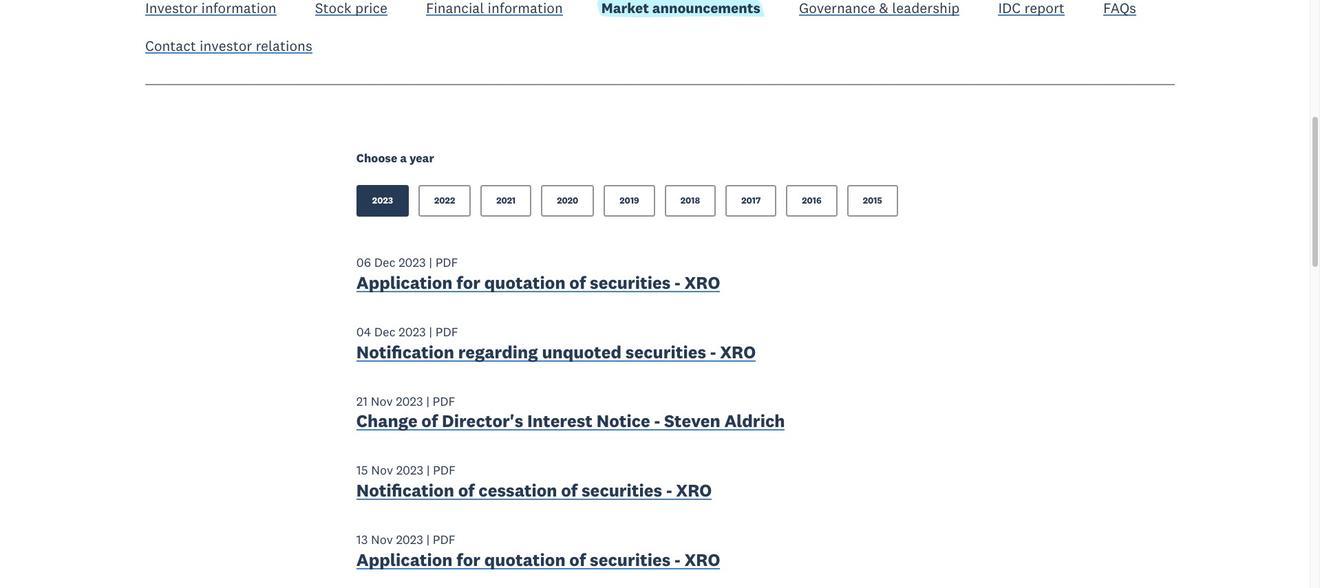 Task type: locate. For each thing, give the bounding box(es) containing it.
2022
[[434, 195, 455, 207]]

securities
[[590, 272, 671, 294], [626, 341, 706, 363], [582, 480, 662, 502], [590, 549, 671, 571]]

0 vertical spatial dec
[[374, 255, 396, 271]]

nov for change
[[371, 393, 393, 409]]

application inside 06 dec 2023 | pdf application for quotation of securities - xro
[[356, 272, 453, 294]]

securities for 15 nov 2023 | pdf notification of cessation of securities - xro
[[582, 480, 662, 502]]

dec for application
[[374, 255, 396, 271]]

15 nov 2023 | pdf notification of cessation of securities - xro
[[356, 463, 712, 502]]

1 application from the top
[[356, 272, 453, 294]]

director's
[[442, 411, 523, 433]]

2 dec from the top
[[374, 324, 396, 340]]

aldrich
[[724, 411, 785, 433]]

| down 2022 button
[[429, 255, 432, 271]]

21
[[356, 393, 368, 409]]

2 quotation from the top
[[484, 549, 566, 571]]

of inside 13 nov 2023 | pdf application for quotation of securities - xro
[[570, 549, 586, 571]]

application for quotation of securities - xro link for 06 dec 2023 | pdf application for quotation of securities - xro
[[356, 272, 720, 297]]

choose a year
[[356, 151, 434, 166]]

of
[[570, 272, 586, 294], [422, 411, 438, 433], [458, 480, 475, 502], [561, 480, 578, 502], [570, 549, 586, 571]]

quotation down notification of cessation of securities - xro link
[[484, 549, 566, 571]]

nov for application
[[371, 532, 393, 548]]

0 vertical spatial notification
[[356, 341, 454, 363]]

nov inside 21 nov 2023 | pdf change of director's interest notice - steven aldrich
[[371, 393, 393, 409]]

| inside 13 nov 2023 | pdf application for quotation of securities - xro
[[426, 532, 430, 548]]

1 vertical spatial quotation
[[484, 549, 566, 571]]

0 vertical spatial quotation
[[484, 272, 566, 294]]

notification
[[356, 341, 454, 363], [356, 480, 454, 502]]

of inside 21 nov 2023 | pdf change of director's interest notice - steven aldrich
[[422, 411, 438, 433]]

2023 right 15
[[396, 463, 423, 479]]

2023 down 'choose'
[[372, 195, 393, 207]]

2 notification from the top
[[356, 480, 454, 502]]

1 vertical spatial application
[[356, 549, 453, 571]]

for
[[457, 272, 481, 294], [457, 549, 481, 571]]

| right 13
[[426, 532, 430, 548]]

dec right 04
[[374, 324, 396, 340]]

nov right 13
[[371, 532, 393, 548]]

quotation inside 13 nov 2023 | pdf application for quotation of securities - xro
[[484, 549, 566, 571]]

1 vertical spatial dec
[[374, 324, 396, 340]]

2021
[[496, 195, 516, 207]]

application for quotation of securities - xro link
[[356, 272, 720, 297], [356, 549, 720, 574]]

2023 right 04
[[399, 324, 426, 340]]

notification inside 15 nov 2023 | pdf notification of cessation of securities - xro
[[356, 480, 454, 502]]

2 application from the top
[[356, 549, 453, 571]]

dec inside 06 dec 2023 | pdf application for quotation of securities - xro
[[374, 255, 396, 271]]

nov right 21
[[371, 393, 393, 409]]

notification of cessation of securities - xro link
[[356, 480, 712, 505]]

dec inside the 04 dec 2023 | pdf notification regarding unquoted securities - xro
[[374, 324, 396, 340]]

2020
[[557, 195, 578, 207]]

of inside 06 dec 2023 | pdf application for quotation of securities - xro
[[570, 272, 586, 294]]

securities inside 13 nov 2023 | pdf application for quotation of securities - xro
[[590, 549, 671, 571]]

1 for from the top
[[457, 272, 481, 294]]

| inside 15 nov 2023 | pdf notification of cessation of securities - xro
[[427, 463, 430, 479]]

quotation up the 04 dec 2023 | pdf notification regarding unquoted securities - xro
[[484, 272, 566, 294]]

notification down 04
[[356, 341, 454, 363]]

regarding
[[458, 341, 538, 363]]

xro inside the 04 dec 2023 | pdf notification regarding unquoted securities - xro
[[720, 341, 756, 363]]

application for 06 dec 2023 | pdf application for quotation of securities - xro
[[356, 272, 453, 294]]

0 vertical spatial nov
[[371, 393, 393, 409]]

2023 inside 21 nov 2023 | pdf change of director's interest notice - steven aldrich
[[396, 393, 423, 409]]

cessation
[[479, 480, 557, 502]]

xro inside 06 dec 2023 | pdf application for quotation of securities - xro
[[685, 272, 720, 294]]

1 vertical spatial application for quotation of securities - xro link
[[356, 549, 720, 574]]

contact investor relations
[[145, 37, 312, 55]]

contact investor relations link
[[145, 37, 312, 58]]

| inside the 04 dec 2023 | pdf notification regarding unquoted securities - xro
[[429, 324, 432, 340]]

2023
[[372, 195, 393, 207], [399, 255, 426, 271], [399, 324, 426, 340], [396, 393, 423, 409], [396, 463, 423, 479], [396, 532, 423, 548]]

| right 04
[[429, 324, 432, 340]]

for inside 13 nov 2023 | pdf application for quotation of securities - xro
[[457, 549, 481, 571]]

xro inside 15 nov 2023 | pdf notification of cessation of securities - xro
[[676, 480, 712, 502]]

- for 15 nov 2023 | pdf notification of cessation of securities - xro
[[666, 480, 672, 502]]

quotation for 13 nov 2023 | pdf application for quotation of securities - xro
[[484, 549, 566, 571]]

2017
[[742, 195, 761, 207]]

2022 button
[[419, 185, 471, 217]]

21 nov 2023 | pdf change of director's interest notice - steven aldrich
[[356, 393, 785, 433]]

| inside 21 nov 2023 | pdf change of director's interest notice - steven aldrich
[[426, 393, 430, 409]]

2023 right 13
[[396, 532, 423, 548]]

dec right 06 on the top of page
[[374, 255, 396, 271]]

for inside 06 dec 2023 | pdf application for quotation of securities - xro
[[457, 272, 481, 294]]

2023 right 06 on the top of page
[[399, 255, 426, 271]]

06
[[356, 255, 371, 271]]

2 application for quotation of securities - xro link from the top
[[356, 549, 720, 574]]

application down 13
[[356, 549, 453, 571]]

04 dec 2023 | pdf notification regarding unquoted securities - xro
[[356, 324, 756, 363]]

notification inside the 04 dec 2023 | pdf notification regarding unquoted securities - xro
[[356, 341, 454, 363]]

nov right 15
[[371, 463, 393, 479]]

1 application for quotation of securities - xro link from the top
[[356, 272, 720, 297]]

notification down 15
[[356, 480, 454, 502]]

unquoted
[[542, 341, 622, 363]]

for for 13 nov 2023 | pdf application for quotation of securities - xro
[[457, 549, 481, 571]]

0 vertical spatial for
[[457, 272, 481, 294]]

- inside 15 nov 2023 | pdf notification of cessation of securities - xro
[[666, 480, 672, 502]]

- inside 13 nov 2023 | pdf application for quotation of securities - xro
[[675, 549, 681, 571]]

pdf inside 13 nov 2023 | pdf application for quotation of securities - xro
[[433, 532, 456, 548]]

13 nov 2023 | pdf application for quotation of securities - xro
[[356, 532, 720, 571]]

13
[[356, 532, 368, 548]]

securities inside 15 nov 2023 | pdf notification of cessation of securities - xro
[[582, 480, 662, 502]]

2023 inside the 04 dec 2023 | pdf notification regarding unquoted securities - xro
[[399, 324, 426, 340]]

2015
[[863, 195, 882, 207]]

1 quotation from the top
[[484, 272, 566, 294]]

nov for notification
[[371, 463, 393, 479]]

pdf inside 15 nov 2023 | pdf notification of cessation of securities - xro
[[433, 463, 456, 479]]

application
[[356, 272, 453, 294], [356, 549, 453, 571]]

| right 15
[[427, 463, 430, 479]]

of for 06 dec 2023 | pdf application for quotation of securities - xro
[[570, 272, 586, 294]]

1 vertical spatial nov
[[371, 463, 393, 479]]

-
[[675, 272, 681, 294], [710, 341, 716, 363], [654, 411, 660, 433], [666, 480, 672, 502], [675, 549, 681, 571]]

change
[[356, 411, 418, 433]]

2023 inside 13 nov 2023 | pdf application for quotation of securities - xro
[[396, 532, 423, 548]]

dec
[[374, 255, 396, 271], [374, 324, 396, 340]]

interest
[[527, 411, 593, 433]]

pdf for 13 nov 2023 | pdf application for quotation of securities - xro
[[433, 532, 456, 548]]

quotation
[[484, 272, 566, 294], [484, 549, 566, 571]]

xro for 15 nov 2023 | pdf notification of cessation of securities - xro
[[676, 480, 712, 502]]

xro
[[685, 272, 720, 294], [720, 341, 756, 363], [676, 480, 712, 502], [685, 549, 720, 571]]

securities for 06 dec 2023 | pdf application for quotation of securities - xro
[[590, 272, 671, 294]]

2023 inside 06 dec 2023 | pdf application for quotation of securities - xro
[[399, 255, 426, 271]]

application for quotation of securities - xro link for 13 nov 2023 | pdf application for quotation of securities - xro
[[356, 549, 720, 574]]

securities inside 06 dec 2023 | pdf application for quotation of securities - xro
[[590, 272, 671, 294]]

pdf inside the 04 dec 2023 | pdf notification regarding unquoted securities - xro
[[436, 324, 458, 340]]

for for 06 dec 2023 | pdf application for quotation of securities - xro
[[457, 272, 481, 294]]

- inside 21 nov 2023 | pdf change of director's interest notice - steven aldrich
[[654, 411, 660, 433]]

| right 21
[[426, 393, 430, 409]]

nov inside 15 nov 2023 | pdf notification of cessation of securities - xro
[[371, 463, 393, 479]]

xro inside 13 nov 2023 | pdf application for quotation of securities - xro
[[685, 549, 720, 571]]

pdf inside 06 dec 2023 | pdf application for quotation of securities - xro
[[435, 255, 458, 271]]

application down 06 on the top of page
[[356, 272, 453, 294]]

2023 up 'change'
[[396, 393, 423, 409]]

1 notification from the top
[[356, 341, 454, 363]]

06 dec 2023 | pdf application for quotation of securities - xro
[[356, 255, 720, 294]]

0 vertical spatial application for quotation of securities - xro link
[[356, 272, 720, 297]]

1 vertical spatial notification
[[356, 480, 454, 502]]

2017 button
[[726, 185, 777, 217]]

a
[[400, 151, 407, 166]]

|
[[429, 255, 432, 271], [429, 324, 432, 340], [426, 393, 430, 409], [427, 463, 430, 479], [426, 532, 430, 548]]

notice
[[597, 411, 650, 433]]

2 for from the top
[[457, 549, 481, 571]]

1 dec from the top
[[374, 255, 396, 271]]

choose
[[356, 151, 397, 166]]

2016 button
[[786, 185, 838, 217]]

- for 21 nov 2023 | pdf change of director's interest notice - steven aldrich
[[654, 411, 660, 433]]

2018
[[681, 195, 700, 207]]

2023 for 15 nov 2023 | pdf notification of cessation of securities - xro
[[396, 463, 423, 479]]

nov
[[371, 393, 393, 409], [371, 463, 393, 479], [371, 532, 393, 548]]

- inside 06 dec 2023 | pdf application for quotation of securities - xro
[[675, 272, 681, 294]]

| inside 06 dec 2023 | pdf application for quotation of securities - xro
[[429, 255, 432, 271]]

nov inside 13 nov 2023 | pdf application for quotation of securities - xro
[[371, 532, 393, 548]]

pdf inside 21 nov 2023 | pdf change of director's interest notice - steven aldrich
[[433, 393, 455, 409]]

1 vertical spatial for
[[457, 549, 481, 571]]

pdf
[[435, 255, 458, 271], [436, 324, 458, 340], [433, 393, 455, 409], [433, 463, 456, 479], [433, 532, 456, 548]]

change of director's interest notice - steven aldrich link
[[356, 411, 785, 436]]

2 vertical spatial nov
[[371, 532, 393, 548]]

2015 button
[[847, 185, 898, 217]]

quotation inside 06 dec 2023 | pdf application for quotation of securities - xro
[[484, 272, 566, 294]]

2023 inside 15 nov 2023 | pdf notification of cessation of securities - xro
[[396, 463, 423, 479]]

| for 15 nov 2023 | pdf notification of cessation of securities - xro
[[427, 463, 430, 479]]

application inside 13 nov 2023 | pdf application for quotation of securities - xro
[[356, 549, 453, 571]]

0 vertical spatial application
[[356, 272, 453, 294]]



Task type: describe. For each thing, give the bounding box(es) containing it.
2021 button
[[481, 185, 532, 217]]

investor
[[200, 37, 252, 55]]

pdf for 15 nov 2023 | pdf notification of cessation of securities - xro
[[433, 463, 456, 479]]

of for 13 nov 2023 | pdf application for quotation of securities - xro
[[570, 549, 586, 571]]

contact
[[145, 37, 196, 55]]

notification for notification regarding unquoted securities - xro
[[356, 341, 454, 363]]

relations
[[256, 37, 312, 55]]

notification for notification of cessation of securities - xro
[[356, 480, 454, 502]]

pdf for 06 dec 2023 | pdf application for quotation of securities - xro
[[435, 255, 458, 271]]

pdf for 04 dec 2023 | pdf notification regarding unquoted securities - xro
[[436, 324, 458, 340]]

| for 13 nov 2023 | pdf application for quotation of securities - xro
[[426, 532, 430, 548]]

| for 06 dec 2023 | pdf application for quotation of securities - xro
[[429, 255, 432, 271]]

2023 for 06 dec 2023 | pdf application for quotation of securities - xro
[[399, 255, 426, 271]]

15
[[356, 463, 368, 479]]

- inside the 04 dec 2023 | pdf notification regarding unquoted securities - xro
[[710, 341, 716, 363]]

- for 06 dec 2023 | pdf application for quotation of securities - xro
[[675, 272, 681, 294]]

steven
[[664, 411, 721, 433]]

notification regarding unquoted securities - xro link
[[356, 341, 756, 366]]

of for 15 nov 2023 | pdf notification of cessation of securities - xro
[[561, 480, 578, 502]]

year
[[410, 151, 434, 166]]

2016
[[802, 195, 822, 207]]

2023 button
[[356, 185, 409, 217]]

dec for notification
[[374, 324, 396, 340]]

2020 button
[[541, 185, 594, 217]]

2023 for 21 nov 2023 | pdf change of director's interest notice - steven aldrich
[[396, 393, 423, 409]]

2023 inside 2023 button
[[372, 195, 393, 207]]

securities inside the 04 dec 2023 | pdf notification regarding unquoted securities - xro
[[626, 341, 706, 363]]

| for 04 dec 2023 | pdf notification regarding unquoted securities - xro
[[429, 324, 432, 340]]

xro for 13 nov 2023 | pdf application for quotation of securities - xro
[[685, 549, 720, 571]]

2019
[[620, 195, 639, 207]]

| for 21 nov 2023 | pdf change of director's interest notice - steven aldrich
[[426, 393, 430, 409]]

quotation for 06 dec 2023 | pdf application for quotation of securities - xro
[[484, 272, 566, 294]]

2018 button
[[665, 185, 716, 217]]

application for 13 nov 2023 | pdf application for quotation of securities - xro
[[356, 549, 453, 571]]

2023 for 13 nov 2023 | pdf application for quotation of securities - xro
[[396, 532, 423, 548]]

pdf for 21 nov 2023 | pdf change of director's interest notice - steven aldrich
[[433, 393, 455, 409]]

xro for 06 dec 2023 | pdf application for quotation of securities - xro
[[685, 272, 720, 294]]

2019 button
[[604, 185, 655, 217]]

2023 for 04 dec 2023 | pdf notification regarding unquoted securities - xro
[[399, 324, 426, 340]]

- for 13 nov 2023 | pdf application for quotation of securities - xro
[[675, 549, 681, 571]]

securities for 13 nov 2023 | pdf application for quotation of securities - xro
[[590, 549, 671, 571]]

04
[[356, 324, 371, 340]]



Task type: vqa. For each thing, say whether or not it's contained in the screenshot.
compare
no



